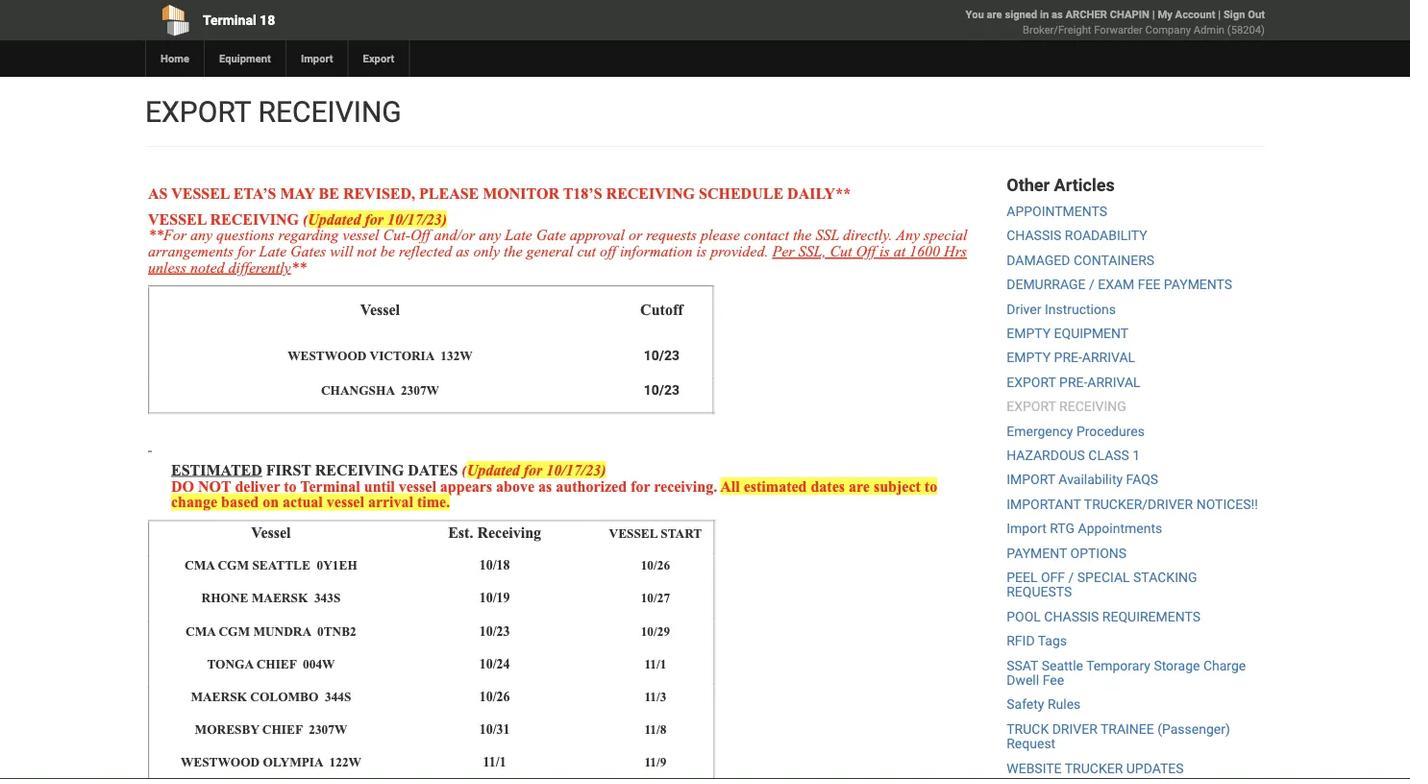 Task type: describe. For each thing, give the bounding box(es) containing it.
(passenger)
[[1158, 722, 1230, 737]]

1 vertical spatial 10/26
[[479, 689, 510, 704]]

vessel start
[[609, 526, 702, 541]]

eta's
[[233, 185, 276, 202]]

1 | from the left
[[1152, 8, 1155, 21]]

trainee
[[1101, 722, 1154, 737]]

receiving down import link
[[258, 95, 402, 129]]

do not deliver to terminal until vessel appears above as authorized for receiving.
[[171, 478, 721, 495]]

0 horizontal spatial the
[[504, 243, 523, 260]]

0tnb2
[[317, 624, 356, 639]]

actual
[[283, 494, 323, 511]]

westwood for 10/23
[[288, 348, 367, 363]]

empty pre-arrival link
[[1007, 350, 1135, 366]]

containers
[[1074, 252, 1155, 268]]

account
[[1175, 8, 1216, 21]]

sign
[[1224, 8, 1245, 21]]

start
[[661, 526, 702, 541]]

ssl
[[816, 226, 839, 244]]

daily**
[[787, 185, 851, 202]]

dates
[[408, 461, 458, 479]]

1 empty from the top
[[1007, 326, 1051, 342]]

damaged containers link
[[1007, 252, 1155, 268]]

differently
[[228, 259, 291, 276]]

receiving up or
[[606, 185, 695, 202]]

per ssl, cut off is at 1600 hrs unless noted differently
[[148, 243, 967, 276]]

gate
[[536, 226, 566, 244]]

cut
[[830, 243, 852, 260]]

any
[[896, 226, 920, 244]]

est.
[[448, 524, 473, 542]]

est. receiving
[[448, 524, 541, 542]]

122w
[[329, 755, 361, 770]]

2 vertical spatial export
[[1007, 399, 1056, 415]]

11/3
[[644, 690, 667, 704]]

contact
[[744, 226, 789, 244]]

vessel inside all estimated dates are subject to change based on actual vessel arrival time.
[[327, 494, 364, 511]]

driver instructions link
[[1007, 301, 1116, 317]]

vessel for cutoff
[[360, 301, 400, 318]]

unless
[[148, 259, 186, 276]]

vessel for est. receiving
[[251, 524, 291, 542]]

for left the authorized
[[524, 461, 542, 479]]

home
[[161, 52, 189, 65]]

export pre-arrival link
[[1007, 375, 1141, 390]]

10/24
[[479, 656, 510, 671]]

**for any questions regarding vessel cut-off and/or any late gate approval or requests please contact the ssl directly. any special arrangements for late gates will not be reflected as only the general cut off information is provided.
[[148, 226, 967, 260]]

time.
[[417, 494, 450, 511]]

off inside '**for any questions regarding vessel cut-off and/or any late gate approval or requests please contact the ssl directly. any special arrangements for late gates will not be reflected as only the general cut off information is provided.'
[[410, 226, 430, 244]]

chapin
[[1110, 8, 1150, 21]]

1 horizontal spatial late
[[505, 226, 532, 244]]

export receiving
[[145, 95, 402, 129]]

all
[[721, 478, 740, 495]]

ssl,
[[798, 243, 826, 260]]

receiving.
[[654, 478, 717, 495]]

ssat
[[1007, 658, 1038, 674]]

or
[[629, 226, 642, 244]]

cma cgm seattle  0y1eh
[[185, 559, 357, 573]]

damaged
[[1007, 252, 1070, 268]]

arrangements
[[148, 243, 233, 260]]

1600
[[909, 243, 940, 260]]

other
[[1007, 175, 1050, 195]]

0 vertical spatial chassis
[[1007, 228, 1062, 244]]

changsha  2307w
[[321, 384, 439, 398]]

10/27
[[641, 591, 670, 606]]

(58204)
[[1227, 24, 1265, 36]]

as inside '**for any questions regarding vessel cut-off and/or any late gate approval or requests please contact the ssl directly. any special arrangements for late gates will not be reflected as only the general cut off information is provided.'
[[456, 243, 470, 260]]

2 vertical spatial as
[[538, 478, 552, 495]]

import
[[1007, 472, 1055, 488]]

you
[[966, 8, 984, 21]]

empty equipment link
[[1007, 326, 1129, 342]]

directly.
[[843, 226, 892, 244]]

broker/freight
[[1023, 24, 1092, 36]]

receiving down eta's on the left of the page
[[210, 210, 299, 228]]

10/29
[[641, 624, 670, 639]]

1 vertical spatial /
[[1069, 570, 1074, 586]]

0 vertical spatial pre-
[[1054, 350, 1082, 366]]

on
[[263, 494, 279, 511]]

receiving up arrival at bottom
[[315, 461, 404, 479]]

as
[[148, 185, 168, 202]]

terminal 18
[[203, 12, 275, 28]]

at
[[894, 243, 906, 260]]

be
[[319, 185, 339, 202]]

cut-
[[383, 226, 410, 244]]

hazardous
[[1007, 448, 1085, 464]]

1 vertical spatial (
[[462, 461, 467, 479]]

to inside all estimated dates are subject to change based on actual vessel arrival time.
[[925, 478, 937, 495]]

10/23 for cma cgm mundra  0tnb2
[[479, 624, 510, 639]]

0 horizontal spatial 11/1
[[483, 755, 506, 770]]

cma cgm mundra  0tnb2
[[186, 624, 356, 639]]

1 vertical spatial 10/17/23)
[[546, 461, 606, 479]]

exam
[[1098, 277, 1135, 293]]

reflected
[[399, 243, 452, 260]]

rtg
[[1050, 521, 1075, 537]]

pool
[[1007, 609, 1041, 625]]

procedures
[[1077, 423, 1145, 439]]

noted
[[190, 259, 225, 276]]

may
[[280, 185, 315, 202]]

tonga
[[207, 657, 254, 671]]

dates
[[811, 478, 845, 495]]

terminal 18 link
[[145, 0, 595, 40]]

0 horizontal spatial (
[[303, 210, 308, 228]]

admin
[[1194, 24, 1225, 36]]

1 any from the left
[[190, 226, 213, 244]]

0 vertical spatial /
[[1089, 277, 1095, 293]]

safety
[[1007, 697, 1044, 713]]

will
[[330, 243, 353, 260]]

truck driver trainee (passenger) request link
[[1007, 722, 1230, 752]]

articles
[[1054, 175, 1115, 195]]

out
[[1248, 8, 1265, 21]]

westwood for 11/1
[[181, 755, 260, 770]]

2 empty from the top
[[1007, 350, 1051, 366]]

trucker
[[1065, 761, 1123, 777]]

1 vertical spatial arrival
[[1088, 375, 1141, 390]]

receiving
[[477, 524, 541, 542]]

0 vertical spatial 10/17/23)
[[387, 210, 447, 228]]

demurrage
[[1007, 277, 1086, 293]]

equipment
[[219, 52, 271, 65]]

estimated
[[744, 478, 807, 495]]

18
[[260, 12, 275, 28]]

off inside per ssl, cut off is at 1600 hrs unless noted differently
[[856, 243, 876, 260]]



Task type: locate. For each thing, give the bounding box(es) containing it.
are
[[987, 8, 1002, 21], [849, 478, 870, 495]]

schedule
[[699, 185, 784, 202]]

is left provided.
[[696, 243, 707, 260]]

authorized
[[556, 478, 627, 495]]

|
[[1152, 8, 1155, 21], [1218, 8, 1221, 21]]

1 vertical spatial import
[[1007, 521, 1047, 537]]

any right and/or
[[479, 226, 501, 244]]

1 horizontal spatial 10/17/23)
[[546, 461, 606, 479]]

( right 'dates'
[[462, 461, 467, 479]]

0 vertical spatial cma
[[185, 559, 215, 573]]

1 vertical spatial 10/23
[[644, 383, 680, 399]]

to right on at the bottom of page
[[284, 478, 297, 495]]

0 horizontal spatial updated
[[308, 210, 361, 228]]

late left gate
[[505, 226, 532, 244]]

0 vertical spatial updated
[[308, 210, 361, 228]]

appointments
[[1078, 521, 1162, 537]]

1
[[1133, 448, 1140, 464]]

is inside per ssl, cut off is at 1600 hrs unless noted differently
[[880, 243, 890, 260]]

updated
[[308, 210, 361, 228], [467, 461, 520, 479]]

hrs
[[944, 243, 967, 260]]

dwell
[[1007, 673, 1039, 689]]

0 vertical spatial 10/23
[[644, 347, 680, 363]]

off
[[410, 226, 430, 244], [856, 243, 876, 260]]

1 vertical spatial chassis
[[1044, 609, 1099, 625]]

my account link
[[1158, 8, 1216, 21]]

0 horizontal spatial terminal
[[203, 12, 256, 28]]

westwood down moresby
[[181, 755, 260, 770]]

vessel
[[171, 185, 230, 202], [148, 210, 207, 228], [609, 526, 658, 541]]

website trucker updates link
[[1007, 761, 1184, 777]]

1 vertical spatial 2307w
[[309, 722, 347, 737]]

0 horizontal spatial 2307w
[[309, 722, 347, 737]]

2307w down westwood victoria  132w
[[401, 384, 439, 398]]

0 horizontal spatial import
[[301, 52, 333, 65]]

seattle
[[1042, 658, 1083, 674]]

pre- down empty pre-arrival link
[[1059, 375, 1088, 390]]

charge
[[1203, 658, 1246, 674]]

/ left exam
[[1089, 277, 1095, 293]]

equipment
[[1054, 326, 1129, 342]]

as left only
[[456, 243, 470, 260]]

cgm for 10/18
[[218, 559, 249, 573]]

10/26 down vessel start
[[641, 559, 670, 573]]

moresby
[[195, 722, 259, 737]]

westwood
[[288, 348, 367, 363], [181, 755, 260, 770]]

pre- down empty equipment link
[[1054, 350, 1082, 366]]

**
[[291, 259, 306, 276]]

export up 'emergency'
[[1007, 399, 1056, 415]]

vessel down as
[[148, 210, 207, 228]]

ssat seattle temporary storage charge dwell fee link
[[1007, 658, 1246, 689]]

11/1
[[644, 657, 667, 671], [483, 755, 506, 770]]

the left ssl
[[793, 226, 812, 244]]

maersk colombo  344s
[[191, 690, 351, 704]]

as inside you are signed in as archer chapin | my account | sign out broker/freight forwarder company admin (58204)
[[1052, 8, 1063, 21]]

updated down be
[[308, 210, 361, 228]]

1 horizontal spatial 10/26
[[641, 559, 670, 573]]

11/1 down 10/31
[[483, 755, 506, 770]]

to right subject
[[925, 478, 937, 495]]

home link
[[145, 40, 204, 77]]

fee
[[1043, 673, 1064, 689]]

any up "noted"
[[190, 226, 213, 244]]

1 is from the left
[[696, 243, 707, 260]]

0 horizontal spatial to
[[284, 478, 297, 495]]

cgm for 10/23
[[219, 624, 250, 639]]

0 vertical spatial arrival
[[1082, 350, 1135, 366]]

updated right 'dates'
[[467, 461, 520, 479]]

2 | from the left
[[1218, 8, 1221, 21]]

questions
[[216, 226, 274, 244]]

rhone
[[201, 591, 248, 606]]

are right you
[[987, 8, 1002, 21]]

2 to from the left
[[925, 478, 937, 495]]

for
[[365, 210, 383, 228], [237, 243, 255, 260], [524, 461, 542, 479], [631, 478, 650, 495]]

deliver
[[235, 478, 280, 495]]

above
[[496, 478, 535, 495]]

1 vertical spatial pre-
[[1059, 375, 1088, 390]]

1 horizontal spatial 2307w
[[401, 384, 439, 398]]

vessel inside '**for any questions regarding vessel cut-off and/or any late gate approval or requests please contact the ssl directly. any special arrangements for late gates will not be reflected as only the general cut off information is provided.'
[[343, 226, 379, 244]]

1 vertical spatial cma
[[186, 624, 216, 639]]

terminal left 18
[[203, 12, 256, 28]]

1 horizontal spatial import
[[1007, 521, 1047, 537]]

import up payment
[[1007, 521, 1047, 537]]

2307w down 344s
[[309, 722, 347, 737]]

tonga chief  004w
[[207, 657, 335, 671]]

0 vertical spatial 11/1
[[644, 657, 667, 671]]

0 vertical spatial are
[[987, 8, 1002, 21]]

receiving up emergency procedures link
[[1059, 399, 1126, 415]]

are inside you are signed in as archer chapin | my account | sign out broker/freight forwarder company admin (58204)
[[987, 8, 1002, 21]]

rhone maersk  343s
[[201, 591, 341, 606]]

0 horizontal spatial 10/26
[[479, 689, 510, 704]]

is inside '**for any questions regarding vessel cut-off and/or any late gate approval or requests please contact the ssl directly. any special arrangements for late gates will not be reflected as only the general cut off information is provided.'
[[696, 243, 707, 260]]

late left **
[[259, 243, 286, 260]]

are inside all estimated dates are subject to change based on actual vessel arrival time.
[[849, 478, 870, 495]]

1 horizontal spatial /
[[1089, 277, 1095, 293]]

10/17/23) up reflected
[[387, 210, 447, 228]]

0 vertical spatial vessel
[[360, 301, 400, 318]]

1 horizontal spatial are
[[987, 8, 1002, 21]]

10/23
[[644, 347, 680, 363], [644, 383, 680, 399], [479, 624, 510, 639]]

cma for 10/23
[[186, 624, 216, 639]]

export down empty pre-arrival link
[[1007, 375, 1056, 390]]

1 horizontal spatial westwood
[[288, 348, 367, 363]]

0 vertical spatial export
[[145, 95, 251, 129]]

for left receiving.
[[631, 478, 650, 495]]

1 vertical spatial are
[[849, 478, 870, 495]]

10/23 for westwood victoria  132w
[[644, 347, 680, 363]]

0 horizontal spatial |
[[1152, 8, 1155, 21]]

change
[[171, 494, 217, 511]]

import left the export link
[[301, 52, 333, 65]]

1 horizontal spatial as
[[538, 478, 552, 495]]

empty down 'driver'
[[1007, 326, 1051, 342]]

import
[[301, 52, 333, 65], [1007, 521, 1047, 537]]

0 vertical spatial (
[[303, 210, 308, 228]]

1 horizontal spatial 11/1
[[644, 657, 667, 671]]

2 is from the left
[[880, 243, 890, 260]]

1 vertical spatial vessel
[[148, 210, 207, 228]]

2 any from the left
[[479, 226, 501, 244]]

website
[[1007, 761, 1062, 777]]

terminal left until
[[300, 478, 360, 495]]

1 horizontal spatial off
[[856, 243, 876, 260]]

be
[[380, 243, 395, 260]]

appointments link
[[1007, 204, 1108, 219]]

empty down empty equipment link
[[1007, 350, 1051, 366]]

import link
[[285, 40, 348, 77]]

1 vertical spatial 11/1
[[483, 755, 506, 770]]

1 vertical spatial westwood
[[181, 755, 260, 770]]

off right cut
[[856, 243, 876, 260]]

for right "noted"
[[237, 243, 255, 260]]

cgm up the rhone
[[218, 559, 249, 573]]

0 horizontal spatial 10/17/23)
[[387, 210, 447, 228]]

1 vertical spatial empty
[[1007, 350, 1051, 366]]

0 vertical spatial terminal
[[203, 12, 256, 28]]

export down the 'home'
[[145, 95, 251, 129]]

| left sign
[[1218, 8, 1221, 21]]

1 horizontal spatial (
[[462, 461, 467, 479]]

1 horizontal spatial terminal
[[300, 478, 360, 495]]

vessel down on at the bottom of page
[[251, 524, 291, 542]]

westwood olympia  122w
[[181, 755, 361, 770]]

0 horizontal spatial is
[[696, 243, 707, 260]]

10/31
[[479, 722, 510, 737]]

off
[[1041, 570, 1065, 586]]

options
[[1070, 545, 1127, 561]]

as right above
[[538, 478, 552, 495]]

tags
[[1038, 633, 1067, 649]]

chassis
[[1007, 228, 1062, 244], [1044, 609, 1099, 625]]

subject
[[874, 478, 921, 495]]

10/23 for changsha  2307w
[[644, 383, 680, 399]]

1 vertical spatial cgm
[[219, 624, 250, 639]]

10/19
[[479, 591, 510, 606]]

vessel right as
[[171, 185, 230, 202]]

1 horizontal spatial |
[[1218, 8, 1221, 21]]

hazardous class 1 link
[[1007, 448, 1140, 464]]

chassis up tags
[[1044, 609, 1099, 625]]

sign out link
[[1224, 8, 1265, 21]]

/ right off
[[1069, 570, 1074, 586]]

arrival up 'procedures'
[[1088, 375, 1141, 390]]

vessel up westwood victoria  132w
[[360, 301, 400, 318]]

0 horizontal spatial as
[[456, 243, 470, 260]]

all estimated dates are subject to change based on actual vessel arrival time.
[[171, 478, 937, 511]]

westwood up changsha  2307w
[[288, 348, 367, 363]]

instructions
[[1045, 301, 1116, 317]]

cma down the rhone
[[186, 624, 216, 639]]

regarding
[[278, 226, 339, 244]]

as vessel eta's may be revised, please monitor t18's receiving schedule daily**
[[148, 185, 851, 202]]

343s
[[314, 591, 341, 606]]

pool chassis requirements link
[[1007, 609, 1201, 625]]

0 vertical spatial 2307w
[[401, 384, 439, 398]]

appointments
[[1007, 204, 1108, 219]]

provided.
[[711, 243, 768, 260]]

the
[[793, 226, 812, 244], [504, 243, 523, 260]]

until
[[364, 478, 395, 495]]

0 vertical spatial as
[[1052, 8, 1063, 21]]

1 vertical spatial updated
[[467, 461, 520, 479]]

0 horizontal spatial off
[[410, 226, 430, 244]]

cma for 10/18
[[185, 559, 215, 573]]

0 vertical spatial vessel
[[171, 185, 230, 202]]

0 horizontal spatial /
[[1069, 570, 1074, 586]]

0 vertical spatial import
[[301, 52, 333, 65]]

0 horizontal spatial any
[[190, 226, 213, 244]]

1 horizontal spatial vessel
[[360, 301, 400, 318]]

peel
[[1007, 570, 1038, 586]]

export
[[145, 95, 251, 129], [1007, 375, 1056, 390], [1007, 399, 1056, 415]]

vessel for vessel start
[[609, 526, 658, 541]]

1 horizontal spatial the
[[793, 226, 812, 244]]

as right in
[[1052, 8, 1063, 21]]

forwarder
[[1094, 24, 1143, 36]]

1 horizontal spatial updated
[[467, 461, 520, 479]]

11/1 up 11/3
[[644, 657, 667, 671]]

2 horizontal spatial as
[[1052, 8, 1063, 21]]

1 to from the left
[[284, 478, 297, 495]]

chassis up damaged
[[1007, 228, 1062, 244]]

1 horizontal spatial to
[[925, 478, 937, 495]]

0 vertical spatial cgm
[[218, 559, 249, 573]]

truck
[[1007, 722, 1049, 737]]

2 vertical spatial 10/23
[[479, 624, 510, 639]]

1 horizontal spatial is
[[880, 243, 890, 260]]

trucker/driver
[[1084, 497, 1193, 512]]

0 vertical spatial westwood
[[288, 348, 367, 363]]

are right dates
[[849, 478, 870, 495]]

10/17/23) right above
[[546, 461, 606, 479]]

cgm up the tonga on the left bottom of the page
[[219, 624, 250, 639]]

10/26 down 10/24
[[479, 689, 510, 704]]

cma up the rhone
[[185, 559, 215, 573]]

| left the my
[[1152, 8, 1155, 21]]

arrival down equipment
[[1082, 350, 1135, 366]]

request
[[1007, 736, 1056, 752]]

availability
[[1059, 472, 1123, 488]]

004w
[[303, 657, 335, 671]]

for inside '**for any questions regarding vessel cut-off and/or any late gate approval or requests please contact the ssl directly. any special arrangements for late gates will not be reflected as only the general cut off information is provided.'
[[237, 243, 255, 260]]

1 horizontal spatial any
[[479, 226, 501, 244]]

maersk
[[191, 690, 247, 704]]

you are signed in as archer chapin | my account | sign out broker/freight forwarder company admin (58204)
[[966, 8, 1265, 36]]

vessel left start
[[609, 526, 658, 541]]

2 vertical spatial vessel
[[609, 526, 658, 541]]

import inside other articles appointments chassis roadability damaged containers demurrage / exam fee payments driver instructions empty equipment empty pre-arrival export pre-arrival export receiving emergency procedures hazardous class 1 import availability faqs important trucker/driver notices!! import rtg appointments payment options peel off / special stacking requests pool chassis requirements rfid tags ssat seattle temporary storage charge dwell fee safety rules truck driver trainee (passenger) request website trucker updates
[[1007, 521, 1047, 537]]

requests
[[646, 226, 697, 244]]

roadability
[[1065, 228, 1148, 244]]

0 horizontal spatial are
[[849, 478, 870, 495]]

for down the revised,
[[365, 210, 383, 228]]

off left and/or
[[410, 226, 430, 244]]

faqs
[[1126, 472, 1158, 488]]

1 vertical spatial terminal
[[300, 478, 360, 495]]

important
[[1007, 497, 1081, 512]]

0 horizontal spatial late
[[259, 243, 286, 260]]

0 vertical spatial 10/26
[[641, 559, 670, 573]]

the right only
[[504, 243, 523, 260]]

1 vertical spatial export
[[1007, 375, 1056, 390]]

export
[[363, 52, 395, 65]]

1 vertical spatial as
[[456, 243, 470, 260]]

only
[[473, 243, 500, 260]]

0 horizontal spatial vessel
[[251, 524, 291, 542]]

receiving inside other articles appointments chassis roadability damaged containers demurrage / exam fee payments driver instructions empty equipment empty pre-arrival export pre-arrival export receiving emergency procedures hazardous class 1 import availability faqs important trucker/driver notices!! import rtg appointments payment options peel off / special stacking requests pool chassis requirements rfid tags ssat seattle temporary storage charge dwell fee safety rules truck driver trainee (passenger) request website trucker updates
[[1059, 399, 1126, 415]]

( down may
[[303, 210, 308, 228]]

is left at
[[880, 243, 890, 260]]

storage
[[1154, 658, 1200, 674]]

10/18
[[479, 558, 510, 573]]

0 horizontal spatial westwood
[[181, 755, 260, 770]]

0 vertical spatial empty
[[1007, 326, 1051, 342]]

per
[[772, 243, 795, 260]]

vessel for vessel receiving ( updated for 10/17/23)
[[148, 210, 207, 228]]

requirements
[[1102, 609, 1201, 625]]

1 vertical spatial vessel
[[251, 524, 291, 542]]



Task type: vqa. For each thing, say whether or not it's contained in the screenshot.
Arriving
no



